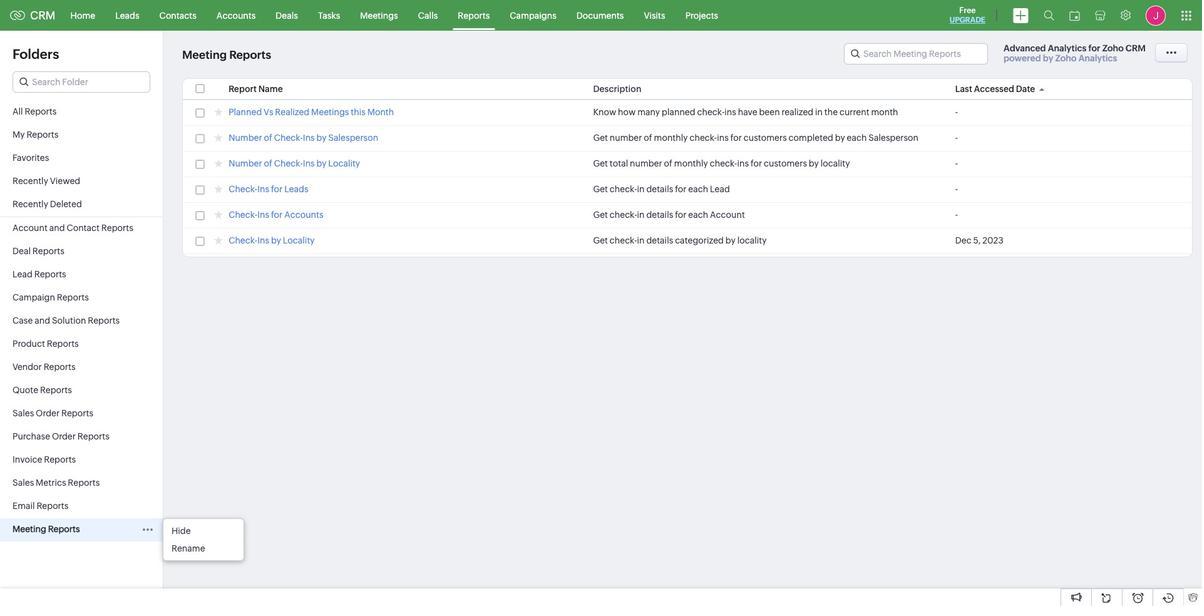 Task type: describe. For each thing, give the bounding box(es) containing it.
of down "vs"
[[264, 133, 272, 143]]

recently viewed
[[13, 176, 80, 186]]

case
[[13, 316, 33, 326]]

many
[[638, 107, 660, 117]]

current
[[840, 107, 870, 117]]

0 horizontal spatial lead
[[13, 269, 32, 279]]

sales order reports link
[[0, 403, 163, 426]]

accounts inside accounts 'link'
[[217, 10, 256, 20]]

reports right all
[[25, 107, 57, 117]]

details for lead
[[647, 184, 674, 194]]

ins for have
[[725, 107, 737, 117]]

free
[[960, 6, 976, 15]]

1 vertical spatial customers
[[764, 159, 808, 169]]

number for number of check-ins by locality
[[229, 159, 262, 169]]

get for get number of monthly check-ins for customers completed by each salesperson
[[594, 133, 608, 143]]

vendor
[[13, 362, 42, 372]]

tasks
[[318, 10, 340, 20]]

lead reports
[[13, 269, 66, 279]]

advanced analytics for zoho crm powered by zoho analytics
[[1004, 43, 1147, 63]]

1 vertical spatial monthly
[[675, 159, 709, 169]]

1 horizontal spatial meeting reports
[[182, 48, 271, 62]]

check- down total
[[610, 184, 638, 194]]

email reports link
[[0, 496, 163, 519]]

favorites link
[[0, 147, 163, 170]]

account and contact reports
[[13, 223, 133, 233]]

vs
[[264, 107, 273, 117]]

of up check-ins for leads
[[264, 159, 272, 169]]

get for get total number of monthly check-ins for customers by locality
[[594, 159, 608, 169]]

get check-in details categorized by locality
[[594, 236, 767, 246]]

invoice reports
[[13, 455, 76, 465]]

campaign reports link
[[0, 287, 163, 310]]

leads inside "link"
[[115, 10, 139, 20]]

month
[[872, 107, 899, 117]]

lead reports link
[[0, 264, 163, 287]]

check- down get check-in details for each lead
[[610, 210, 638, 220]]

report
[[229, 84, 257, 94]]

by down 'number of check-ins by salesperson' link
[[317, 159, 327, 169]]

folders
[[13, 46, 59, 62]]

realized
[[275, 107, 310, 117]]

deal
[[13, 246, 31, 256]]

how
[[618, 107, 636, 117]]

for inside advanced analytics for zoho crm powered by zoho analytics
[[1089, 43, 1101, 53]]

campaign
[[13, 293, 55, 303]]

visits link
[[634, 0, 676, 30]]

email
[[13, 501, 35, 511]]

get number of monthly check-ins for customers completed by each salesperson
[[594, 133, 919, 143]]

recently deleted
[[13, 199, 82, 209]]

1 salesperson from the left
[[329, 133, 379, 143]]

get for get check-in details categorized by locality
[[594, 236, 608, 246]]

0 vertical spatial monthly
[[654, 133, 688, 143]]

date
[[1017, 84, 1036, 94]]

in left the
[[816, 107, 823, 117]]

and for account
[[49, 223, 65, 233]]

projects link
[[676, 0, 729, 30]]

by down the
[[836, 133, 846, 143]]

order for sales
[[36, 408, 60, 419]]

total
[[610, 159, 629, 169]]

tasks link
[[308, 0, 350, 30]]

upgrade
[[950, 16, 986, 24]]

all reports
[[13, 107, 57, 117]]

check- up get total number of monthly check-ins for customers by locality
[[690, 133, 718, 143]]

0 vertical spatial number
[[610, 133, 642, 143]]

sales metrics reports link
[[0, 472, 163, 496]]

recently viewed link
[[0, 170, 163, 194]]

reports right contact
[[101, 223, 133, 233]]

invoice
[[13, 455, 42, 465]]

meetings inside meetings link
[[360, 10, 398, 20]]

1 vertical spatial meeting
[[13, 524, 46, 534]]

2023
[[983, 236, 1004, 246]]

campaign reports
[[13, 293, 89, 303]]

- for each
[[956, 133, 959, 143]]

planned
[[229, 107, 262, 117]]

month
[[368, 107, 394, 117]]

of down many at the right of the page
[[644, 133, 653, 143]]

each for lead
[[689, 184, 709, 194]]

contact
[[67, 223, 100, 233]]

case and solution reports link
[[0, 310, 163, 333]]

planned vs realized meetings this month
[[229, 107, 394, 117]]

check- down the realized
[[274, 133, 303, 143]]

reports down email reports link
[[48, 524, 80, 534]]

reports up lead reports
[[32, 246, 64, 256]]

completed
[[789, 133, 834, 143]]

reports inside 'link'
[[47, 339, 79, 349]]

5 - from the top
[[956, 210, 959, 220]]

product reports link
[[0, 333, 163, 356]]

campaigns
[[510, 10, 557, 20]]

crm inside advanced analytics for zoho crm powered by zoho analytics
[[1126, 43, 1147, 53]]

all reports link
[[0, 101, 163, 124]]

by right categorized at the top
[[726, 236, 736, 246]]

0 vertical spatial each
[[847, 133, 867, 143]]

sales metrics reports
[[13, 478, 100, 488]]

ins for for
[[718, 133, 729, 143]]

accessed
[[975, 84, 1015, 94]]

check- down get check-in details for each account on the top of the page
[[610, 236, 638, 246]]

check- for locality
[[229, 236, 258, 246]]

- for the
[[956, 107, 959, 117]]

number of check-ins by salesperson
[[229, 133, 379, 143]]

details for account
[[647, 210, 674, 220]]

contacts link
[[149, 0, 207, 30]]

this
[[351, 107, 366, 117]]

viewed
[[50, 176, 80, 186]]

2 vertical spatial ins
[[738, 159, 749, 169]]

sales for sales metrics reports
[[13, 478, 34, 488]]

check- for accounts
[[229, 210, 258, 220]]

number of check-ins by salesperson link
[[229, 133, 379, 145]]

realized
[[782, 107, 814, 117]]

meetings inside planned vs realized meetings this month link
[[311, 107, 349, 117]]

ins down 'number of check-ins by salesperson' link
[[303, 159, 315, 169]]

powered
[[1004, 53, 1042, 63]]

Search Meeting Reports text field
[[845, 44, 988, 64]]

each for account
[[689, 210, 709, 220]]

crm link
[[10, 9, 56, 22]]

recently deleted link
[[0, 194, 163, 217]]

sales order reports
[[13, 408, 93, 419]]

by inside advanced analytics for zoho crm powered by zoho analytics
[[1044, 53, 1054, 63]]

solution
[[52, 316, 86, 326]]

check-ins for leads link
[[229, 184, 309, 196]]

number of check-ins by locality link
[[229, 159, 360, 170]]

quote reports link
[[0, 380, 163, 403]]

reports down 'quote reports' "link"
[[61, 408, 93, 419]]

vendor reports
[[13, 362, 76, 372]]

calls
[[418, 10, 438, 20]]

order for purchase
[[52, 432, 76, 442]]

meetings link
[[350, 0, 408, 30]]

planned
[[662, 107, 696, 117]]

1 vertical spatial number
[[630, 159, 663, 169]]

sales for sales order reports
[[13, 408, 34, 419]]

check-ins for accounts link
[[229, 210, 324, 222]]

reports down purchase order reports
[[44, 455, 76, 465]]

in for get check-in details categorized by locality
[[638, 236, 645, 246]]

rename
[[172, 544, 205, 554]]

get check-in details for each account
[[594, 210, 746, 220]]

recently for recently deleted
[[13, 199, 48, 209]]

reports link
[[448, 0, 500, 30]]

quote
[[13, 385, 38, 395]]



Task type: vqa. For each thing, say whether or not it's contained in the screenshot.


Task type: locate. For each thing, give the bounding box(es) containing it.
0 vertical spatial leads
[[115, 10, 139, 20]]

each down current
[[847, 133, 867, 143]]

- for locality
[[956, 159, 959, 169]]

each down get total number of monthly check-ins for customers by locality
[[689, 184, 709, 194]]

0 horizontal spatial zoho
[[1056, 53, 1077, 63]]

of up get check-in details for each lead
[[664, 159, 673, 169]]

recently down favorites
[[13, 176, 48, 186]]

purchase order reports
[[13, 432, 110, 442]]

by down planned vs realized meetings this month link
[[317, 133, 327, 143]]

1 vertical spatial locality
[[283, 236, 315, 246]]

hide
[[172, 526, 191, 536]]

purchase
[[13, 432, 50, 442]]

email reports
[[13, 501, 69, 511]]

3 - from the top
[[956, 159, 959, 169]]

check-ins for leads
[[229, 184, 309, 194]]

in for get check-in details for each lead
[[638, 184, 645, 194]]

get total number of monthly check-ins for customers by locality
[[594, 159, 851, 169]]

number right total
[[630, 159, 663, 169]]

1 horizontal spatial meetings
[[360, 10, 398, 20]]

ins for locality
[[258, 236, 269, 246]]

meeting reports
[[182, 48, 271, 62], [13, 524, 80, 534]]

documents
[[577, 10, 624, 20]]

ins down check-ins for accounts link
[[258, 236, 269, 246]]

0 vertical spatial number
[[229, 133, 262, 143]]

0 vertical spatial account
[[710, 210, 746, 220]]

home link
[[61, 0, 105, 30]]

salesperson down the this
[[329, 133, 379, 143]]

2 sales from the top
[[13, 478, 34, 488]]

2 - from the top
[[956, 133, 959, 143]]

ins left the 'have'
[[725, 107, 737, 117]]

1 vertical spatial details
[[647, 210, 674, 220]]

1 vertical spatial order
[[52, 432, 76, 442]]

reports up sales order reports
[[40, 385, 72, 395]]

2 vertical spatial details
[[647, 236, 674, 246]]

my reports
[[13, 130, 59, 140]]

check- up 'check-ins for accounts'
[[229, 184, 258, 194]]

details down get check-in details for each account on the top of the page
[[647, 236, 674, 246]]

ins down planned vs realized meetings this month link
[[303, 133, 315, 143]]

4 - from the top
[[956, 184, 959, 194]]

check-ins for accounts
[[229, 210, 324, 220]]

check- for leads
[[229, 184, 258, 194]]

each up categorized at the top
[[689, 210, 709, 220]]

1 horizontal spatial crm
[[1126, 43, 1147, 53]]

contacts
[[160, 10, 197, 20]]

meetings left the this
[[311, 107, 349, 117]]

report name
[[229, 84, 283, 94]]

0 vertical spatial lead
[[710, 184, 730, 194]]

meeting reports up report
[[182, 48, 271, 62]]

1 get from the top
[[594, 133, 608, 143]]

1 recently from the top
[[13, 176, 48, 186]]

0 vertical spatial recently
[[13, 176, 48, 186]]

case and solution reports
[[13, 316, 120, 326]]

meeting down email
[[13, 524, 46, 534]]

1 vertical spatial accounts
[[285, 210, 324, 220]]

details
[[647, 184, 674, 194], [647, 210, 674, 220], [647, 236, 674, 246]]

salesperson
[[329, 133, 379, 143], [869, 133, 919, 143]]

check- down 'number of check-ins by salesperson' link
[[274, 159, 303, 169]]

0 vertical spatial locality
[[821, 159, 851, 169]]

description
[[594, 84, 642, 94]]

0 horizontal spatial meeting reports
[[13, 524, 80, 534]]

check- down check-ins for leads link
[[229, 210, 258, 220]]

reports down metrics
[[37, 501, 69, 511]]

0 horizontal spatial account
[[13, 223, 48, 233]]

2 get from the top
[[594, 159, 608, 169]]

vendor reports link
[[0, 356, 163, 380]]

1 vertical spatial lead
[[13, 269, 32, 279]]

recently
[[13, 176, 48, 186], [13, 199, 48, 209]]

0 horizontal spatial meeting
[[13, 524, 46, 534]]

order down sales order reports
[[52, 432, 76, 442]]

home
[[71, 10, 95, 20]]

reports down campaign reports link
[[88, 316, 120, 326]]

lead down get total number of monthly check-ins for customers by locality
[[710, 184, 730, 194]]

customers down been
[[744, 133, 787, 143]]

categorized
[[675, 236, 724, 246]]

meetings
[[360, 10, 398, 20], [311, 107, 349, 117]]

and down deleted
[[49, 223, 65, 233]]

monthly
[[654, 133, 688, 143], [675, 159, 709, 169]]

1 vertical spatial each
[[689, 184, 709, 194]]

quote reports
[[13, 385, 72, 395]]

5,
[[974, 236, 981, 246]]

leads right home link at the left top of the page
[[115, 10, 139, 20]]

0 vertical spatial ins
[[725, 107, 737, 117]]

1 vertical spatial crm
[[1126, 43, 1147, 53]]

2 vertical spatial each
[[689, 210, 709, 220]]

reports right my
[[27, 130, 59, 140]]

1 vertical spatial meeting reports
[[13, 524, 80, 534]]

meeting down contacts
[[182, 48, 227, 62]]

deals
[[276, 10, 298, 20]]

in for get check-in details for each account
[[638, 210, 645, 220]]

number down the planned
[[229, 133, 262, 143]]

check- down get number of monthly check-ins for customers completed by each salesperson
[[710, 159, 738, 169]]

1 vertical spatial sales
[[13, 478, 34, 488]]

1 horizontal spatial zoho
[[1103, 43, 1124, 53]]

check-
[[698, 107, 725, 117], [690, 133, 718, 143], [710, 159, 738, 169], [610, 184, 638, 194], [610, 210, 638, 220], [610, 236, 638, 246]]

0 horizontal spatial leads
[[115, 10, 139, 20]]

ins
[[725, 107, 737, 117], [718, 133, 729, 143], [738, 159, 749, 169]]

get check-in details for each lead
[[594, 184, 730, 194]]

meetings left calls link
[[360, 10, 398, 20]]

metrics
[[36, 478, 66, 488]]

projects
[[686, 10, 719, 20]]

2 salesperson from the left
[[869, 133, 919, 143]]

1 vertical spatial meetings
[[311, 107, 349, 117]]

in down get check-in details for each lead
[[638, 210, 645, 220]]

reports down sales order reports link
[[78, 432, 110, 442]]

check-ins by locality
[[229, 236, 315, 246]]

purchase order reports link
[[0, 426, 163, 449]]

0 horizontal spatial meetings
[[311, 107, 349, 117]]

and for case
[[35, 316, 50, 326]]

-
[[956, 107, 959, 117], [956, 133, 959, 143], [956, 159, 959, 169], [956, 184, 959, 194], [956, 210, 959, 220]]

details down get check-in details for each lead
[[647, 210, 674, 220]]

last accessed date
[[956, 84, 1036, 94]]

calls link
[[408, 0, 448, 30]]

of
[[264, 133, 272, 143], [644, 133, 653, 143], [264, 159, 272, 169], [664, 159, 673, 169]]

details for locality
[[647, 236, 674, 246]]

1 horizontal spatial salesperson
[[869, 133, 919, 143]]

reports
[[458, 10, 490, 20], [229, 48, 271, 62], [25, 107, 57, 117], [27, 130, 59, 140], [101, 223, 133, 233], [32, 246, 64, 256], [34, 269, 66, 279], [57, 293, 89, 303], [88, 316, 120, 326], [47, 339, 79, 349], [44, 362, 76, 372], [40, 385, 72, 395], [61, 408, 93, 419], [78, 432, 110, 442], [44, 455, 76, 465], [68, 478, 100, 488], [37, 501, 69, 511], [48, 524, 80, 534]]

1 horizontal spatial locality
[[821, 159, 851, 169]]

reports up report name
[[229, 48, 271, 62]]

leads
[[115, 10, 139, 20], [285, 184, 309, 194]]

1 number from the top
[[229, 133, 262, 143]]

visits
[[644, 10, 666, 20]]

0 horizontal spatial salesperson
[[329, 133, 379, 143]]

1 vertical spatial and
[[35, 316, 50, 326]]

0 vertical spatial details
[[647, 184, 674, 194]]

documents link
[[567, 0, 634, 30]]

check- down check-ins for accounts link
[[229, 236, 258, 246]]

monthly up get check-in details for each lead
[[675, 159, 709, 169]]

reports up solution
[[57, 293, 89, 303]]

1 vertical spatial leads
[[285, 184, 309, 194]]

0 vertical spatial accounts
[[217, 10, 256, 20]]

3 get from the top
[[594, 184, 608, 194]]

deal reports
[[13, 246, 64, 256]]

3 details from the top
[[647, 236, 674, 246]]

locality down check-ins for accounts link
[[283, 236, 315, 246]]

1 vertical spatial number
[[229, 159, 262, 169]]

recently down recently viewed
[[13, 199, 48, 209]]

zoho
[[1103, 43, 1124, 53], [1056, 53, 1077, 63]]

and right case
[[35, 316, 50, 326]]

meeting
[[182, 48, 227, 62], [13, 524, 46, 534]]

1 vertical spatial locality
[[738, 236, 767, 246]]

accounts inside check-ins for accounts link
[[285, 210, 324, 220]]

ins up get total number of monthly check-ins for customers by locality
[[718, 133, 729, 143]]

ins down get number of monthly check-ins for customers completed by each salesperson
[[738, 159, 749, 169]]

number for number of check-ins by salesperson
[[229, 133, 262, 143]]

number inside 'number of check-ins by salesperson' link
[[229, 133, 262, 143]]

1 horizontal spatial account
[[710, 210, 746, 220]]

locality down 'number of check-ins by salesperson' link
[[329, 159, 360, 169]]

0 vertical spatial crm
[[30, 9, 56, 22]]

planned vs realized meetings this month link
[[229, 107, 394, 119]]

accounts left deals link
[[217, 10, 256, 20]]

product
[[13, 339, 45, 349]]

know how many planned check-ins have been realized in the current month
[[594, 107, 899, 117]]

0 horizontal spatial accounts
[[217, 10, 256, 20]]

account up deal
[[13, 223, 48, 233]]

by down check-ins for accounts link
[[271, 236, 281, 246]]

advanced
[[1004, 43, 1047, 53]]

number inside the number of check-ins by locality link
[[229, 159, 262, 169]]

order down quote reports
[[36, 408, 60, 419]]

0 vertical spatial order
[[36, 408, 60, 419]]

ins down check-ins for leads link
[[258, 210, 269, 220]]

locality down completed
[[821, 159, 851, 169]]

last
[[956, 84, 973, 94]]

in down get check-in details for each account on the top of the page
[[638, 236, 645, 246]]

2 recently from the top
[[13, 199, 48, 209]]

dec
[[956, 236, 972, 246]]

monthly down planned
[[654, 133, 688, 143]]

1 sales from the top
[[13, 408, 34, 419]]

0 vertical spatial meeting
[[182, 48, 227, 62]]

lead
[[710, 184, 730, 194], [13, 269, 32, 279]]

by down completed
[[809, 159, 819, 169]]

the
[[825, 107, 838, 117]]

number up check-ins for leads
[[229, 159, 262, 169]]

0 horizontal spatial locality
[[283, 236, 315, 246]]

1 horizontal spatial lead
[[710, 184, 730, 194]]

and
[[49, 223, 65, 233], [35, 316, 50, 326]]

my reports link
[[0, 124, 163, 147]]

0 vertical spatial meeting reports
[[182, 48, 271, 62]]

customers down completed
[[764, 159, 808, 169]]

recently for recently viewed
[[13, 176, 48, 186]]

reports down product reports
[[44, 362, 76, 372]]

0 vertical spatial and
[[49, 223, 65, 233]]

leads down the number of check-ins by locality link
[[285, 184, 309, 194]]

number down 'how'
[[610, 133, 642, 143]]

number
[[610, 133, 642, 143], [630, 159, 663, 169]]

all
[[13, 107, 23, 117]]

order
[[36, 408, 60, 419], [52, 432, 76, 442]]

1 vertical spatial recently
[[13, 199, 48, 209]]

get for get check-in details for each lead
[[594, 184, 608, 194]]

ins for accounts
[[258, 210, 269, 220]]

1 - from the top
[[956, 107, 959, 117]]

account up categorized at the top
[[710, 210, 746, 220]]

2 details from the top
[[647, 210, 674, 220]]

reports inside "link"
[[40, 385, 72, 395]]

know
[[594, 107, 617, 117]]

customers
[[744, 133, 787, 143], [764, 159, 808, 169]]

0 vertical spatial locality
[[329, 159, 360, 169]]

1 horizontal spatial meeting
[[182, 48, 227, 62]]

reports up campaign reports
[[34, 269, 66, 279]]

1 vertical spatial account
[[13, 223, 48, 233]]

by right 'powered'
[[1044, 53, 1054, 63]]

dec 5, 2023
[[956, 236, 1004, 246]]

accounts up "check-ins by locality" on the top left of page
[[285, 210, 324, 220]]

check- right planned
[[698, 107, 725, 117]]

2 number from the top
[[229, 159, 262, 169]]

check-ins by locality link
[[229, 236, 315, 247]]

0 horizontal spatial locality
[[738, 236, 767, 246]]

5 get from the top
[[594, 236, 608, 246]]

1 horizontal spatial locality
[[329, 159, 360, 169]]

in up get check-in details for each account on the top of the page
[[638, 184, 645, 194]]

deals link
[[266, 0, 308, 30]]

invoice reports link
[[0, 449, 163, 472]]

details up get check-in details for each account on the top of the page
[[647, 184, 674, 194]]

1 vertical spatial ins
[[718, 133, 729, 143]]

1 details from the top
[[647, 184, 674, 194]]

meeting reports down "email reports"
[[13, 524, 80, 534]]

1 horizontal spatial accounts
[[285, 210, 324, 220]]

lead down deal
[[13, 269, 32, 279]]

deleted
[[50, 199, 82, 209]]

1 horizontal spatial leads
[[285, 184, 309, 194]]

ins for leads
[[258, 184, 269, 194]]

for
[[1089, 43, 1101, 53], [731, 133, 742, 143], [751, 159, 763, 169], [271, 184, 283, 194], [675, 184, 687, 194], [271, 210, 283, 220], [675, 210, 687, 220]]

0 vertical spatial meetings
[[360, 10, 398, 20]]

locality
[[821, 159, 851, 169], [738, 236, 767, 246]]

analytics
[[1049, 43, 1087, 53], [1079, 53, 1118, 63]]

check-
[[274, 133, 303, 143], [274, 159, 303, 169], [229, 184, 258, 194], [229, 210, 258, 220], [229, 236, 258, 246]]

get for get check-in details for each account
[[594, 210, 608, 220]]

number
[[229, 133, 262, 143], [229, 159, 262, 169]]

by
[[1044, 53, 1054, 63], [317, 133, 327, 143], [836, 133, 846, 143], [317, 159, 327, 169], [809, 159, 819, 169], [271, 236, 281, 246], [726, 236, 736, 246]]

have
[[738, 107, 758, 117]]

0 vertical spatial sales
[[13, 408, 34, 419]]

salesperson down month
[[869, 133, 919, 143]]

reports right calls link
[[458, 10, 490, 20]]

reports down case and solution reports
[[47, 339, 79, 349]]

0 horizontal spatial crm
[[30, 9, 56, 22]]

4 get from the top
[[594, 210, 608, 220]]

sales down quote
[[13, 408, 34, 419]]

product reports
[[13, 339, 79, 349]]

reports down invoice reports link at the bottom left of page
[[68, 478, 100, 488]]

0 vertical spatial customers
[[744, 133, 787, 143]]

sales up email
[[13, 478, 34, 488]]

Search Folder text field
[[13, 72, 150, 92]]

locality right categorized at the top
[[738, 236, 767, 246]]

ins up 'check-ins for accounts'
[[258, 184, 269, 194]]

my
[[13, 130, 25, 140]]



